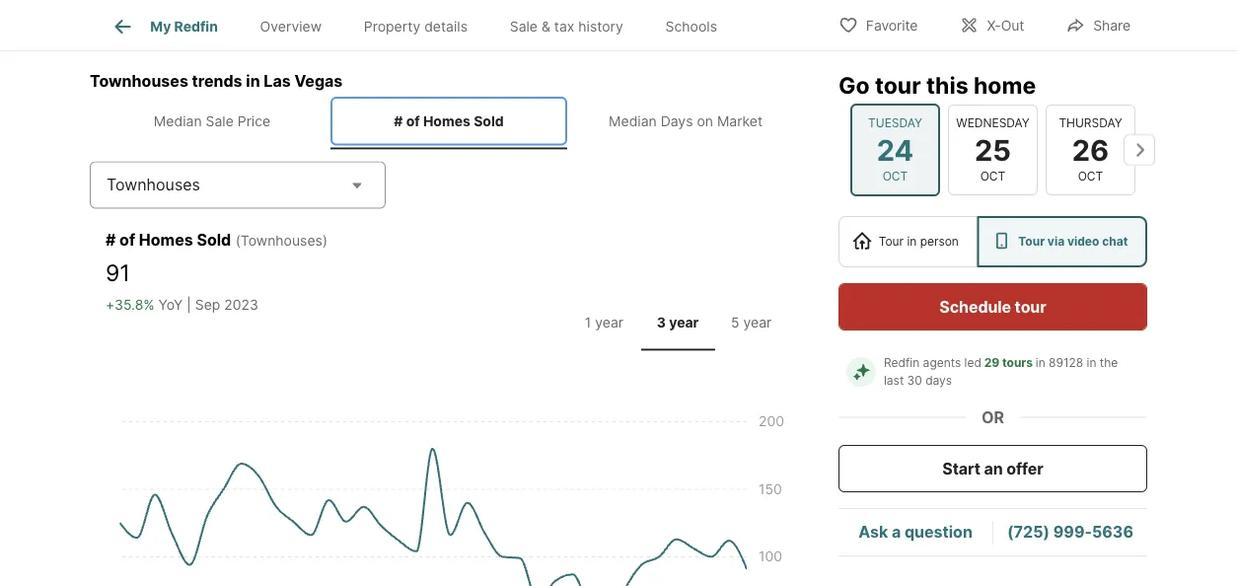 Task type: locate. For each thing, give the bounding box(es) containing it.
details
[[425, 18, 468, 35]]

tour in person
[[879, 234, 959, 249]]

0 vertical spatial tab list
[[90, 0, 754, 50]]

of inside # of homes sold tab
[[406, 113, 420, 130]]

homes
[[423, 113, 471, 130], [139, 231, 193, 250]]

# for # of homes sold (townhouses) 91
[[106, 231, 116, 250]]

or
[[982, 408, 1005, 427]]

start
[[943, 459, 981, 478]]

3 year tab
[[641, 299, 715, 347]]

0 horizontal spatial tour
[[879, 234, 904, 249]]

sold for # of homes sold
[[474, 113, 504, 130]]

homes inside # of homes sold (townhouses) 91
[[139, 231, 193, 250]]

2 median from the left
[[609, 113, 657, 130]]

of for # of homes sold (townhouses) 91
[[120, 231, 135, 250]]

1 horizontal spatial sale
[[510, 18, 538, 35]]

1 vertical spatial #
[[106, 231, 116, 250]]

1 median from the left
[[154, 113, 202, 130]]

0 vertical spatial townhouses
[[90, 72, 188, 91]]

+35.8% yoy | sep 2023
[[106, 297, 258, 313]]

schedule
[[940, 297, 1011, 316]]

# for # of homes sold
[[394, 113, 403, 130]]

last
[[884, 374, 904, 388]]

oct down 24
[[883, 169, 908, 184]]

sold inside # of homes sold (townhouses) 91
[[197, 231, 231, 250]]

# down property at the top of the page
[[394, 113, 403, 130]]

0 horizontal spatial #
[[106, 231, 116, 250]]

property details
[[364, 18, 468, 35]]

tour inside button
[[1015, 297, 1047, 316]]

1 oct from the left
[[883, 169, 908, 184]]

history
[[579, 18, 624, 35]]

x-out
[[987, 17, 1025, 34]]

redfin up the last at the right of page
[[884, 356, 920, 370]]

of down property details tab
[[406, 113, 420, 130]]

1 vertical spatial homes
[[139, 231, 193, 250]]

oct inside wednesday 25 oct
[[981, 169, 1006, 184]]

1 horizontal spatial tour
[[1015, 297, 1047, 316]]

tour right schedule
[[1015, 297, 1047, 316]]

tab list containing 1 year
[[564, 295, 792, 351]]

townhouses for townhouses
[[107, 176, 200, 195]]

a
[[892, 522, 901, 542]]

vegas
[[294, 72, 343, 91]]

sold for # of homes sold (townhouses) 91
[[197, 231, 231, 250]]

townhouses down 'my'
[[90, 72, 188, 91]]

homes up yoy
[[139, 231, 193, 250]]

sold
[[474, 113, 504, 130], [197, 231, 231, 250]]

schools tab
[[645, 3, 738, 50]]

2 year from the left
[[669, 314, 699, 331]]

tour inside option
[[1019, 234, 1045, 249]]

out
[[1001, 17, 1025, 34]]

redfin
[[174, 18, 218, 35], [884, 356, 920, 370]]

of
[[406, 113, 420, 130], [120, 231, 135, 250]]

townhouses down median sale price tab
[[107, 176, 200, 195]]

1 year
[[585, 314, 624, 331]]

1 horizontal spatial #
[[394, 113, 403, 130]]

# of homes sold (townhouses) 91
[[106, 231, 328, 287]]

0 horizontal spatial oct
[[883, 169, 908, 184]]

an
[[984, 459, 1003, 478]]

tour left via
[[1019, 234, 1045, 249]]

start an offer
[[943, 459, 1044, 478]]

of up 91
[[120, 231, 135, 250]]

tuesday
[[868, 116, 923, 130]]

median sale price tab
[[94, 97, 331, 146]]

0 horizontal spatial sale
[[206, 113, 234, 130]]

0 vertical spatial redfin
[[174, 18, 218, 35]]

tab list
[[90, 0, 754, 50], [90, 93, 808, 150], [564, 295, 792, 351]]

0 horizontal spatial median
[[154, 113, 202, 130]]

0 vertical spatial #
[[394, 113, 403, 130]]

2 horizontal spatial oct
[[1078, 169, 1104, 184]]

0 horizontal spatial year
[[595, 314, 624, 331]]

question
[[905, 522, 973, 542]]

1 horizontal spatial of
[[406, 113, 420, 130]]

year right the 1
[[595, 314, 624, 331]]

25
[[975, 132, 1011, 167]]

tour for go
[[875, 71, 921, 99]]

tour for tour via video chat
[[1019, 234, 1045, 249]]

0 vertical spatial sold
[[474, 113, 504, 130]]

(725) 999-5636 link
[[1008, 522, 1134, 542]]

1 vertical spatial tab list
[[90, 93, 808, 150]]

1 horizontal spatial homes
[[423, 113, 471, 130]]

# of homes sold
[[394, 113, 504, 130]]

year
[[595, 314, 624, 331], [669, 314, 699, 331], [744, 314, 772, 331]]

year inside tab
[[669, 314, 699, 331]]

1 horizontal spatial year
[[669, 314, 699, 331]]

0 horizontal spatial redfin
[[174, 18, 218, 35]]

thursday
[[1059, 116, 1123, 130]]

(725)
[[1008, 522, 1050, 542]]

of for # of homes sold
[[406, 113, 420, 130]]

3 year from the left
[[744, 314, 772, 331]]

1 vertical spatial of
[[120, 231, 135, 250]]

3 oct from the left
[[1078, 169, 1104, 184]]

tour left person at top right
[[879, 234, 904, 249]]

tour up tuesday at the right top
[[875, 71, 921, 99]]

sold inside tab
[[474, 113, 504, 130]]

2 tour from the left
[[1019, 234, 1045, 249]]

sale left &
[[510, 18, 538, 35]]

slide 3 dot image
[[441, 16, 447, 22]]

oct for 26
[[1078, 169, 1104, 184]]

median left days
[[609, 113, 657, 130]]

favorite button
[[822, 4, 935, 45]]

(townhouses)
[[236, 233, 328, 250]]

oct down 26
[[1078, 169, 1104, 184]]

go tour this home
[[839, 71, 1036, 99]]

tour
[[875, 71, 921, 99], [1015, 297, 1047, 316]]

my redfin
[[150, 18, 218, 35]]

0 horizontal spatial tour
[[875, 71, 921, 99]]

sale & tax history tab
[[489, 3, 645, 50]]

1 horizontal spatial median
[[609, 113, 657, 130]]

oct inside tuesday 24 oct
[[883, 169, 908, 184]]

2 vertical spatial tab list
[[564, 295, 792, 351]]

1 vertical spatial sale
[[206, 113, 234, 130]]

year right "3"
[[669, 314, 699, 331]]

list box
[[839, 216, 1148, 267]]

tuesday 24 oct
[[868, 116, 923, 184]]

share
[[1094, 17, 1131, 34]]

days
[[926, 374, 952, 388]]

townhouses
[[90, 72, 188, 91], [107, 176, 200, 195]]

redfin right 'my'
[[174, 18, 218, 35]]

1 vertical spatial townhouses
[[107, 176, 200, 195]]

sale
[[510, 18, 538, 35], [206, 113, 234, 130]]

0 vertical spatial homes
[[423, 113, 471, 130]]

in
[[246, 72, 260, 91], [907, 234, 917, 249], [1036, 356, 1046, 370], [1087, 356, 1097, 370]]

schedule tour
[[940, 297, 1047, 316]]

tour for schedule
[[1015, 297, 1047, 316]]

tab list containing my redfin
[[90, 0, 754, 50]]

ask
[[859, 522, 888, 542]]

None button
[[851, 103, 940, 196], [948, 104, 1038, 195], [1046, 104, 1136, 195], [851, 103, 940, 196], [948, 104, 1038, 195], [1046, 104, 1136, 195]]

1 tour from the left
[[879, 234, 904, 249]]

1 vertical spatial redfin
[[884, 356, 920, 370]]

tour inside option
[[879, 234, 904, 249]]

tour
[[879, 234, 904, 249], [1019, 234, 1045, 249]]

year right 5
[[744, 314, 772, 331]]

5 year tab
[[715, 299, 788, 347]]

89128
[[1049, 356, 1084, 370]]

led
[[965, 356, 982, 370]]

homes down details
[[423, 113, 471, 130]]

1 vertical spatial sold
[[197, 231, 231, 250]]

median
[[154, 113, 202, 130], [609, 113, 657, 130]]

0 vertical spatial tour
[[875, 71, 921, 99]]

chat
[[1102, 234, 1128, 249]]

0 horizontal spatial homes
[[139, 231, 193, 250]]

tour in person option
[[839, 216, 978, 267]]

2 horizontal spatial year
[[744, 314, 772, 331]]

sale & tax history
[[510, 18, 624, 35]]

median down townhouses trends in las vegas
[[154, 113, 202, 130]]

0 vertical spatial sale
[[510, 18, 538, 35]]

year for 1 year
[[595, 314, 624, 331]]

in left person at top right
[[907, 234, 917, 249]]

days
[[661, 113, 693, 130]]

# inside # of homes sold tab
[[394, 113, 403, 130]]

slide 4 dot image
[[451, 16, 457, 22]]

0 horizontal spatial of
[[120, 231, 135, 250]]

in left the
[[1087, 356, 1097, 370]]

2 oct from the left
[[981, 169, 1006, 184]]

oct
[[883, 169, 908, 184], [981, 169, 1006, 184], [1078, 169, 1104, 184]]

24
[[877, 132, 914, 167]]

1 horizontal spatial sold
[[474, 113, 504, 130]]

homes inside tab
[[423, 113, 471, 130]]

oct inside thursday 26 oct
[[1078, 169, 1104, 184]]

0 vertical spatial of
[[406, 113, 420, 130]]

# inside # of homes sold (townhouses) 91
[[106, 231, 116, 250]]

0 horizontal spatial sold
[[197, 231, 231, 250]]

sale left price
[[206, 113, 234, 130]]

# up 91
[[106, 231, 116, 250]]

oct down 25
[[981, 169, 1006, 184]]

#
[[394, 113, 403, 130], [106, 231, 116, 250]]

1 year from the left
[[595, 314, 624, 331]]

1 vertical spatial tour
[[1015, 297, 1047, 316]]

schedule tour button
[[839, 283, 1148, 331]]

1 horizontal spatial oct
[[981, 169, 1006, 184]]

year for 5 year
[[744, 314, 772, 331]]

1 horizontal spatial tour
[[1019, 234, 1045, 249]]

5636
[[1092, 522, 1134, 542]]

of inside # of homes sold (townhouses) 91
[[120, 231, 135, 250]]

thursday 26 oct
[[1059, 116, 1123, 184]]



Task type: describe. For each thing, give the bounding box(es) containing it.
3
[[657, 314, 666, 331]]

video
[[1068, 234, 1100, 249]]

91
[[106, 260, 130, 287]]

overview
[[260, 18, 322, 35]]

trends
[[192, 72, 242, 91]]

list box containing tour in person
[[839, 216, 1148, 267]]

29
[[985, 356, 1000, 370]]

on
[[697, 113, 713, 130]]

median for median sale price
[[154, 113, 202, 130]]

homes for # of homes sold (townhouses) 91
[[139, 231, 193, 250]]

schools
[[666, 18, 717, 35]]

tour via video chat option
[[978, 216, 1148, 267]]

offer
[[1007, 459, 1044, 478]]

person
[[920, 234, 959, 249]]

price
[[238, 113, 271, 130]]

go
[[839, 71, 870, 99]]

ask a question
[[859, 522, 973, 542]]

30
[[907, 374, 922, 388]]

in right tours
[[1036, 356, 1046, 370]]

start an offer button
[[839, 445, 1148, 492]]

tab list containing median sale price
[[90, 93, 808, 150]]

year for 3 year
[[669, 314, 699, 331]]

median days on market
[[609, 113, 763, 130]]

in inside option
[[907, 234, 917, 249]]

1
[[585, 314, 591, 331]]

property details tab
[[343, 3, 489, 50]]

favorite
[[866, 17, 918, 34]]

999-
[[1054, 522, 1092, 542]]

3 year
[[657, 314, 699, 331]]

in left las
[[246, 72, 260, 91]]

wednesday
[[956, 116, 1030, 130]]

yoy
[[158, 297, 183, 313]]

x-out button
[[943, 4, 1041, 45]]

townhouses trends in las vegas
[[90, 72, 343, 91]]

+35.8%
[[106, 297, 155, 313]]

slide 5 dot image
[[461, 16, 467, 22]]

median for median days on market
[[609, 113, 657, 130]]

wednesday 25 oct
[[956, 116, 1030, 184]]

las
[[264, 72, 291, 91]]

redfin agents led 29 tours in 89128
[[884, 356, 1084, 370]]

tour via video chat
[[1019, 234, 1128, 249]]

ask a question link
[[859, 522, 973, 542]]

5 year
[[731, 314, 772, 331]]

2023
[[224, 297, 258, 313]]

overview tab
[[239, 3, 343, 50]]

homes for # of homes sold
[[423, 113, 471, 130]]

via
[[1048, 234, 1065, 249]]

agents
[[923, 356, 961, 370]]

5
[[731, 314, 740, 331]]

property
[[364, 18, 421, 35]]

in inside in the last 30 days
[[1087, 356, 1097, 370]]

the
[[1100, 356, 1118, 370]]

my
[[150, 18, 171, 35]]

market
[[717, 113, 763, 130]]

median sale price
[[154, 113, 271, 130]]

my redfin link
[[111, 15, 218, 38]]

(725) 999-5636
[[1008, 522, 1134, 542]]

sep
[[195, 297, 220, 313]]

oct for 25
[[981, 169, 1006, 184]]

this
[[927, 71, 969, 99]]

&
[[542, 18, 551, 35]]

slide 2 dot image
[[431, 16, 437, 22]]

# of homes sold tab
[[331, 97, 567, 146]]

median days on market tab
[[567, 97, 804, 146]]

tax
[[554, 18, 575, 35]]

x-
[[987, 17, 1001, 34]]

|
[[187, 297, 191, 313]]

1 horizontal spatial redfin
[[884, 356, 920, 370]]

next image
[[1124, 134, 1156, 166]]

townhouses for townhouses trends in las vegas
[[90, 72, 188, 91]]

26
[[1072, 132, 1109, 167]]

in the last 30 days
[[884, 356, 1122, 388]]

oct for 24
[[883, 169, 908, 184]]

tours
[[1003, 356, 1033, 370]]

1 year tab
[[567, 299, 641, 347]]

share button
[[1049, 4, 1148, 45]]

home
[[974, 71, 1036, 99]]

tour for tour in person
[[879, 234, 904, 249]]



Task type: vqa. For each thing, say whether or not it's contained in the screenshot.
'property'
yes



